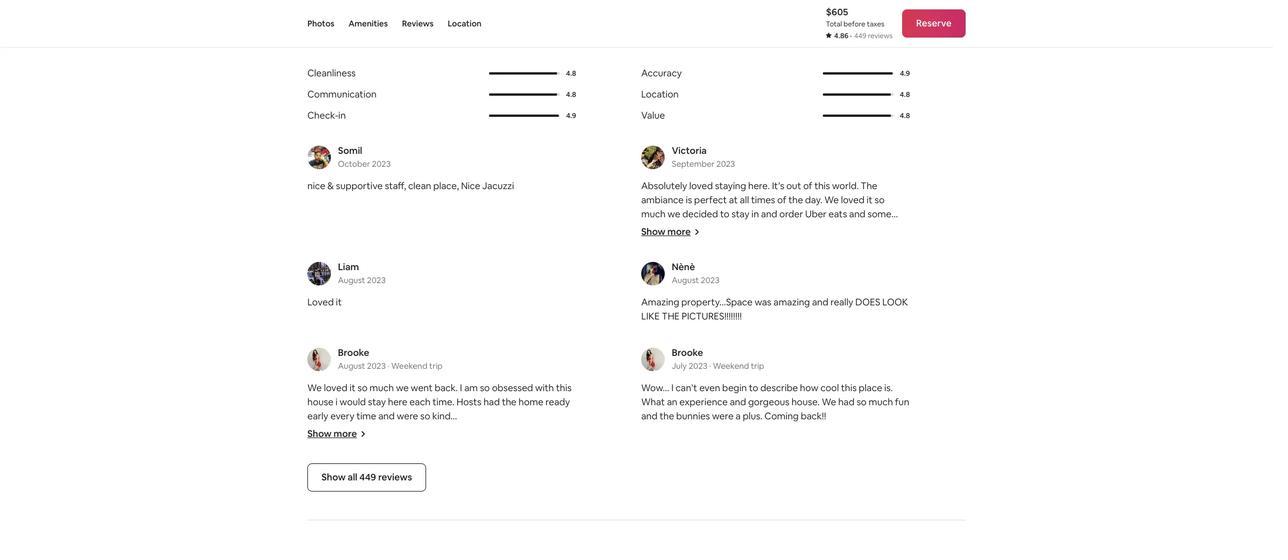 Task type: describe. For each thing, give the bounding box(es) containing it.
air
[[690, 264, 701, 277]]

bunnies
[[676, 410, 710, 423]]

house
[[307, 396, 334, 408]]

4.9 for accuracy
[[900, 69, 910, 78]]

value
[[641, 109, 665, 122]]

&
[[328, 180, 334, 192]]

and up "a"
[[730, 396, 746, 408]]

house.
[[792, 396, 820, 408]]

more for to
[[668, 226, 691, 238]]

accuracy
[[641, 67, 682, 79]]

asked
[[681, 250, 707, 263]]

brooke image for brooke july 2023 · weekend trip
[[641, 348, 665, 371]]

amazing
[[641, 296, 680, 309]]

liam
[[338, 261, 359, 273]]

wine.
[[641, 222, 664, 234]]

4.8 for cleanliness
[[566, 69, 576, 78]]

1 horizontal spatial 4.86 · 449 reviews
[[834, 31, 893, 41]]

massages
[[766, 250, 809, 263]]

we inside we loved it so much we went back. i am so obsessed with this house i would stay here each time. hosts had the home ready early every time and were so kind
[[307, 382, 322, 394]]

much inside we loved it so much we went back. i am so obsessed with this house i would stay here each time. hosts had the home ready early every time and were so kind
[[370, 382, 394, 394]]

stay inside absolutely loved staying here. it's out of this world. the ambiance is perfect at all times of the day. we loved it so much we decided to stay in and order uber eats and some wine. we stayed here because it was close to the airport for our flights the next day but wished we could've stayed longer. the host asked if we wanted massages which were available right in the air bnb. they were well worth the money and great for relaxing.
[[732, 208, 750, 220]]

stay inside we loved it so much we went back. i am so obsessed with this house i would stay here each time. hosts had the home ready early every time and were so kind
[[368, 396, 386, 408]]

perfect inside absolutely loved staying here. it's out of this world. the ambiance is perfect at all times of the day. we loved it so much we decided to stay in and order uber eats and some wine. we stayed here because it was close to the airport for our flights the next day but wished we could've stayed longer. the host asked if we wanted massages which were available right in the air bnb. they were well worth the money and great for relaxing.
[[694, 194, 727, 206]]

home
[[519, 396, 544, 408]]

world.
[[832, 180, 859, 192]]

how
[[800, 382, 819, 394]]

show more for early
[[307, 428, 357, 440]]

cleanliness
[[307, 67, 356, 79]]

an
[[667, 396, 678, 408]]

like
[[641, 310, 660, 323]]

jacuzzi
[[482, 180, 514, 192]]

staying
[[715, 180, 746, 192]]

property…space
[[682, 296, 753, 309]]

close
[[801, 222, 823, 234]]

2023 for amazing property…space was amazing and really does look like the pictures!!!!!!!!
[[701, 275, 720, 286]]

eats
[[829, 208, 847, 220]]

brooke for brooke july 2023 · weekend trip
[[672, 347, 703, 359]]

reviews inside show all 449 reviews button
[[378, 471, 412, 484]]

had inside we loved it so much we went back. i am so obsessed with this house i would stay here each time. hosts had the home ready early every time and were so kind
[[484, 396, 500, 408]]

loved for at
[[689, 180, 713, 192]]

brooke image for brooke august 2023 · weekend trip
[[307, 348, 331, 371]]

look
[[883, 296, 909, 309]]

in down host
[[664, 264, 671, 277]]

wow… i can't even begin to describe how cool this place is. what an experience and gorgeous house. we had so much fun and the bunnies were a plus. coming back!!
[[641, 382, 910, 423]]

and up airport
[[849, 208, 866, 220]]

worth
[[791, 264, 817, 277]]

flights
[[658, 236, 685, 249]]

everything
[[307, 424, 354, 437]]

taxes
[[867, 19, 885, 29]]

bnb.
[[703, 264, 723, 277]]

show for absolutely loved staying here. it's out of this world. the ambiance is perfect at all times of the day. we loved it so much we decided to stay in and order uber eats and some wine. we stayed here because it was close to the airport for our flights the next day but wished we could've stayed longer. the host asked if we wanted massages which were available right in the air bnb. they were well worth the money and great for relaxing.
[[641, 226, 666, 238]]

and inside amazing property…space was amazing and really does look like the pictures!!!!!!!!
[[812, 296, 829, 309]]

victoria
[[672, 145, 707, 157]]

this inside absolutely loved staying here. it's out of this world. the ambiance is perfect at all times of the day. we loved it so much we decided to stay in and order uber eats and some wine. we stayed here because it was close to the airport for our flights the next day but wished we could've stayed longer. the host asked if we wanted massages which were available right in the air bnb. they were well worth the money and great for relaxing.
[[815, 180, 830, 192]]

order inside everything working and in order it's literally perfect
[[421, 424, 445, 437]]

so up would
[[358, 382, 368, 394]]

nice & supportive staff, clean place, nice jacuzzi
[[307, 180, 514, 192]]

show all 449 reviews button
[[307, 464, 426, 492]]

back!!
[[801, 410, 826, 423]]

2023 inside victoria september 2023
[[717, 159, 735, 169]]

at
[[729, 194, 738, 206]]

had inside wow… i can't even begin to describe how cool this place is. what an experience and gorgeous house. we had so much fun and the bunnies were a plus. coming back!!
[[839, 396, 855, 408]]

1 vertical spatial to
[[825, 222, 835, 234]]

nice
[[461, 180, 480, 192]]

0 horizontal spatial to
[[720, 208, 730, 220]]

trip for brooke august 2023 · weekend trip
[[429, 361, 443, 371]]

which
[[811, 250, 837, 263]]

were inside wow… i can't even begin to describe how cool this place is. what an experience and gorgeous house. we had so much fun and the bunnies were a plus. coming back!!
[[712, 410, 734, 423]]

available
[[862, 250, 900, 263]]

i inside we loved it so much we went back. i am so obsessed with this house i would stay here each time. hosts had the home ready early every time and were so kind
[[460, 382, 462, 394]]

it inside we loved it so much we went back. i am so obsessed with this house i would stay here each time. hosts had the home ready early every time and were so kind
[[350, 382, 356, 394]]

4.8 for value
[[900, 111, 910, 120]]

somil october 2023
[[338, 145, 391, 169]]

communication
[[307, 88, 377, 100]]

even
[[700, 382, 720, 394]]

here inside we loved it so much we went back. i am so obsessed with this house i would stay here each time. hosts had the home ready early every time and were so kind
[[388, 396, 408, 408]]

wished
[[760, 236, 791, 249]]

we up massages
[[793, 236, 805, 249]]

august for brooke
[[338, 361, 365, 371]]

perfect inside everything working and in order it's literally perfect
[[355, 438, 388, 451]]

place
[[859, 382, 883, 394]]

early
[[307, 410, 328, 423]]

pictures!!!!!!!!
[[682, 310, 742, 323]]

2023 for wow… i can't even begin to describe how cool this place is. what an experience and gorgeous house. we had so much fun and the bunnies were a plus. coming back!!
[[689, 361, 708, 371]]

2 horizontal spatial loved
[[841, 194, 865, 206]]

out
[[787, 180, 801, 192]]

well
[[772, 264, 789, 277]]

check-
[[307, 109, 338, 122]]

1 vertical spatial location
[[641, 88, 679, 100]]

4.9 for check-in
[[566, 111, 576, 120]]

somil
[[338, 145, 362, 157]]

brooke for brooke august 2023 · weekend trip
[[338, 347, 369, 359]]

is
[[686, 194, 692, 206]]

brooke august 2023 · weekend trip
[[338, 347, 443, 371]]

reviews down taxes
[[868, 31, 893, 41]]

much inside absolutely loved staying here. it's out of this world. the ambiance is perfect at all times of the day. we loved it so much we decided to stay in and order uber eats and some wine. we stayed here because it was close to the airport for our flights the next day but wished we could've stayed longer. the host asked if we wanted massages which were available right in the air bnb. they were well worth the money and great for relaxing.
[[641, 208, 666, 220]]

we up flights
[[666, 222, 680, 234]]

this inside wow… i can't even begin to describe how cool this place is. what an experience and gorgeous house. we had so much fun and the bunnies were a plus. coming back!!
[[841, 382, 857, 394]]

trip for brooke july 2023 · weekend trip
[[751, 361, 764, 371]]

location button
[[448, 0, 482, 47]]

to inside wow… i can't even begin to describe how cool this place is. what an experience and gorgeous house. we had so much fun and the bunnies were a plus. coming back!!
[[749, 382, 759, 394]]

liam august 2023
[[338, 261, 386, 286]]

the
[[662, 310, 680, 323]]

september
[[672, 159, 715, 169]]

amazing
[[774, 296, 810, 309]]

every
[[331, 410, 355, 423]]

show all 449 reviews
[[322, 471, 412, 484]]

reviews down reviews at the left of page
[[382, 33, 429, 49]]

so inside wow… i can't even begin to describe how cool this place is. what an experience and gorgeous house. we had so much fun and the bunnies were a plus. coming back!!
[[857, 396, 867, 408]]

each
[[410, 396, 431, 408]]

the inside we loved it so much we went back. i am so obsessed with this house i would stay here each time. hosts had the home ready early every time and were so kind
[[502, 396, 517, 408]]

in down communication
[[338, 109, 346, 122]]

· inside 'brooke august 2023 · weekend trip'
[[388, 361, 390, 371]]

we loved it so much we went back. i am so obsessed with this house i would stay here each time. hosts had the home ready early every time and were so kind
[[307, 382, 572, 423]]

we inside we loved it so much we went back. i am so obsessed with this house i would stay here each time. hosts had the home ready early every time and were so kind
[[396, 382, 409, 394]]

0 vertical spatial of
[[804, 180, 813, 192]]

would
[[340, 396, 366, 408]]

airport
[[853, 222, 883, 234]]

a
[[736, 410, 741, 423]]

the down out at top
[[789, 194, 803, 206]]

brooke july 2023 · weekend trip
[[672, 347, 764, 371]]

august for nènè
[[672, 275, 699, 286]]

we up eats
[[825, 194, 839, 206]]

longer.
[[877, 236, 906, 249]]

decided
[[683, 208, 718, 220]]

place,
[[433, 180, 459, 192]]

amenities
[[349, 18, 388, 29]]

time
[[357, 410, 376, 423]]

1 horizontal spatial for
[[885, 222, 898, 234]]

nènè image
[[641, 262, 665, 286]]

nènè image
[[641, 262, 665, 286]]

if
[[709, 250, 715, 263]]

am
[[464, 382, 478, 394]]

literally
[[322, 438, 353, 451]]

is.
[[885, 382, 893, 394]]

describe
[[761, 382, 798, 394]]

it up some
[[867, 194, 873, 206]]

0 horizontal spatial stayed
[[682, 222, 712, 234]]

really
[[831, 296, 854, 309]]

because
[[735, 222, 772, 234]]

supportive
[[336, 180, 383, 192]]

449 down amenities
[[357, 33, 380, 49]]

what
[[641, 396, 665, 408]]



Task type: locate. For each thing, give the bounding box(es) containing it.
weekend inside brooke july 2023 · weekend trip
[[713, 361, 749, 371]]

it's inside absolutely loved staying here. it's out of this world. the ambiance is perfect at all times of the day. we loved it so much we decided to stay in and order uber eats and some wine. we stayed here because it was close to the airport for our flights the next day but wished we could've stayed longer. the host asked if we wanted massages which were available right in the air bnb. they were well worth the money and great for relaxing.
[[772, 180, 785, 192]]

total
[[826, 19, 842, 29]]

1 horizontal spatial this
[[815, 180, 830, 192]]

0 vertical spatial the
[[861, 180, 878, 192]]

1 horizontal spatial to
[[749, 382, 759, 394]]

october
[[338, 159, 370, 169]]

stayed down decided
[[682, 222, 712, 234]]

show more button up host
[[641, 226, 700, 238]]

it right the loved
[[336, 296, 342, 309]]

august right brooke image
[[338, 361, 365, 371]]

we inside wow… i can't even begin to describe how cool this place is. what an experience and gorgeous house. we had so much fun and the bunnies were a plus. coming back!!
[[822, 396, 836, 408]]

2 weekend from the left
[[713, 361, 749, 371]]

loved up 'is'
[[689, 180, 713, 192]]

0 vertical spatial order
[[780, 208, 803, 220]]

show more button for early
[[307, 428, 366, 440]]

2 trip from the left
[[751, 361, 764, 371]]

fun
[[895, 396, 910, 408]]

order left uber in the top right of the page
[[780, 208, 803, 220]]

brooke inside brooke july 2023 · weekend trip
[[672, 347, 703, 359]]

0 horizontal spatial trip
[[429, 361, 443, 371]]

0 horizontal spatial show more button
[[307, 428, 366, 440]]

we down ambiance
[[668, 208, 681, 220]]

2023 for loved it
[[367, 275, 386, 286]]

1 vertical spatial it's
[[307, 438, 320, 451]]

4.8
[[566, 69, 576, 78], [566, 90, 576, 99], [900, 90, 910, 99], [900, 111, 910, 120]]

and
[[761, 208, 778, 220], [849, 208, 866, 220], [868, 264, 884, 277], [812, 296, 829, 309], [730, 396, 746, 408], [378, 410, 395, 423], [641, 410, 658, 423], [393, 424, 409, 437]]

absolutely loved staying here. it's out of this world. the ambiance is perfect at all times of the day. we loved it so much we decided to stay in and order uber eats and some wine. we stayed here because it was close to the airport for our flights the next day but wished we could've stayed longer. the host asked if we wanted massages which were available right in the air bnb. they were well worth the money and great for relaxing.
[[641, 180, 909, 291]]

1 horizontal spatial perfect
[[694, 194, 727, 206]]

perfect up decided
[[694, 194, 727, 206]]

0 horizontal spatial this
[[556, 382, 572, 394]]

was inside absolutely loved staying here. it's out of this world. the ambiance is perfect at all times of the day. we loved it so much we decided to stay in and order uber eats and some wine. we stayed here because it was close to the airport for our flights the next day but wished we could've stayed longer. the host asked if we wanted massages which were available right in the air bnb. they were well worth the money and great for relaxing.
[[782, 222, 799, 234]]

before
[[844, 19, 866, 29]]

0 vertical spatial for
[[885, 222, 898, 234]]

august inside the liam august 2023
[[338, 275, 365, 286]]

0 horizontal spatial location
[[448, 18, 482, 29]]

0 vertical spatial to
[[720, 208, 730, 220]]

0 vertical spatial 4.9
[[900, 69, 910, 78]]

perfect down working
[[355, 438, 388, 451]]

for
[[885, 222, 898, 234], [641, 279, 654, 291]]

0 vertical spatial stayed
[[682, 222, 712, 234]]

2 i from the left
[[672, 382, 674, 394]]

1 horizontal spatial it's
[[772, 180, 785, 192]]

0 horizontal spatial 4.86
[[322, 33, 348, 49]]

the down an
[[660, 410, 674, 423]]

much up wine.
[[641, 208, 666, 220]]

stay up time
[[368, 396, 386, 408]]

were down each
[[397, 410, 418, 423]]

august down nènè
[[672, 275, 699, 286]]

4.86 · 449 reviews down before
[[834, 31, 893, 41]]

449
[[854, 31, 867, 41], [357, 33, 380, 49], [360, 471, 376, 484]]

$605 total before taxes
[[826, 6, 885, 29]]

449 down before
[[854, 31, 867, 41]]

0 horizontal spatial was
[[755, 296, 772, 309]]

here up day
[[714, 222, 733, 234]]

august inside 'brooke august 2023 · weekend trip'
[[338, 361, 365, 371]]

1 horizontal spatial 4.86
[[834, 31, 849, 41]]

1 vertical spatial show
[[307, 428, 332, 440]]

much
[[641, 208, 666, 220], [370, 382, 394, 394], [869, 396, 893, 408]]

reviews
[[402, 18, 434, 29]]

1 i from the left
[[460, 382, 462, 394]]

show for we loved it so much we went back. i am so obsessed with this house i would stay here each time. hosts had the home ready early every time and were so kind
[[307, 428, 332, 440]]

reviews button
[[402, 0, 434, 47]]

order down kind
[[421, 424, 445, 437]]

1 horizontal spatial stay
[[732, 208, 750, 220]]

host
[[660, 250, 679, 263]]

1 horizontal spatial order
[[780, 208, 803, 220]]

brooke image
[[307, 348, 331, 371], [641, 348, 665, 371], [641, 348, 665, 371]]

1 vertical spatial more
[[334, 428, 357, 440]]

to up could've
[[825, 222, 835, 234]]

show more button for to
[[641, 226, 700, 238]]

stayed down airport
[[846, 236, 875, 249]]

1 vertical spatial stay
[[368, 396, 386, 408]]

4.9 out of 5.0 image
[[823, 72, 894, 75], [823, 72, 893, 75], [489, 115, 560, 117], [489, 115, 559, 117]]

this up ready
[[556, 382, 572, 394]]

0 horizontal spatial loved
[[324, 382, 348, 394]]

gorgeous
[[748, 396, 790, 408]]

2023 for nice & supportive staff, clean place, nice jacuzzi
[[372, 159, 391, 169]]

brooke right brooke image
[[338, 347, 369, 359]]

4.9
[[900, 69, 910, 78], [566, 111, 576, 120]]

1 horizontal spatial stayed
[[846, 236, 875, 249]]

so down the place on the bottom right of page
[[857, 396, 867, 408]]

in down each
[[411, 424, 419, 437]]

0 horizontal spatial 4.9
[[566, 111, 576, 120]]

0 horizontal spatial had
[[484, 396, 500, 408]]

july
[[672, 361, 687, 371]]

0 vertical spatial much
[[641, 208, 666, 220]]

we right the 'if'
[[717, 250, 729, 263]]

were up money on the right
[[839, 250, 860, 263]]

1 horizontal spatial all
[[740, 194, 749, 206]]

1 horizontal spatial was
[[782, 222, 799, 234]]

0 horizontal spatial all
[[348, 471, 358, 484]]

in inside everything working and in order it's literally perfect
[[411, 424, 419, 437]]

more for early
[[334, 428, 357, 440]]

victoria september 2023
[[672, 145, 735, 169]]

2 horizontal spatial to
[[825, 222, 835, 234]]

here inside absolutely loved staying here. it's out of this world. the ambiance is perfect at all times of the day. we loved it so much we decided to stay in and order uber eats and some wine. we stayed here because it was close to the airport for our flights the next day but wished we could've stayed longer. the host asked if we wanted massages which were available right in the air bnb. they were well worth the money and great for relaxing.
[[714, 222, 733, 234]]

this inside we loved it so much we went back. i am so obsessed with this house i would stay here each time. hosts had the home ready early every time and were so kind
[[556, 382, 572, 394]]

i
[[460, 382, 462, 394], [672, 382, 674, 394]]

0 vertical spatial show more
[[641, 226, 691, 238]]

stay
[[732, 208, 750, 220], [368, 396, 386, 408]]

0 horizontal spatial perfect
[[355, 438, 388, 451]]

trip up describe
[[751, 361, 764, 371]]

plus.
[[743, 410, 763, 423]]

and up working
[[378, 410, 395, 423]]

0 vertical spatial show more button
[[641, 226, 700, 238]]

1 vertical spatial loved
[[841, 194, 865, 206]]

were down wanted
[[749, 264, 770, 277]]

0 vertical spatial show
[[641, 226, 666, 238]]

0 horizontal spatial brooke
[[338, 347, 369, 359]]

coming
[[765, 410, 799, 423]]

2023 inside the liam august 2023
[[367, 275, 386, 286]]

stay down at
[[732, 208, 750, 220]]

it up would
[[350, 382, 356, 394]]

1 horizontal spatial show more button
[[641, 226, 700, 238]]

1 horizontal spatial more
[[668, 226, 691, 238]]

the down which
[[819, 264, 834, 277]]

time.
[[433, 396, 455, 408]]

449 inside button
[[360, 471, 376, 484]]

1 vertical spatial show more
[[307, 428, 357, 440]]

money
[[836, 264, 865, 277]]

everything working and in order it's literally perfect
[[307, 424, 445, 451]]

next
[[704, 236, 723, 249]]

i
[[336, 396, 338, 408]]

amenities button
[[349, 0, 388, 47]]

to down at
[[720, 208, 730, 220]]

1 weekend from the left
[[391, 361, 427, 371]]

clean
[[408, 180, 431, 192]]

we left went
[[396, 382, 409, 394]]

show more button down every
[[307, 428, 366, 440]]

0 horizontal spatial much
[[370, 382, 394, 394]]

day.
[[805, 194, 823, 206]]

loved for this
[[324, 382, 348, 394]]

2023
[[372, 159, 391, 169], [717, 159, 735, 169], [367, 275, 386, 286], [701, 275, 720, 286], [367, 361, 386, 371], [689, 361, 708, 371]]

and down available
[[868, 264, 884, 277]]

ambiance
[[641, 194, 684, 206]]

weekend for brooke july 2023 · weekend trip
[[713, 361, 749, 371]]

1 vertical spatial here
[[388, 396, 408, 408]]

to
[[720, 208, 730, 220], [825, 222, 835, 234], [749, 382, 759, 394]]

0 vertical spatial it's
[[772, 180, 785, 192]]

show more up host
[[641, 226, 691, 238]]

some
[[868, 208, 892, 220]]

1 horizontal spatial much
[[641, 208, 666, 220]]

our
[[641, 236, 656, 249]]

staff,
[[385, 180, 406, 192]]

show inside button
[[322, 471, 346, 484]]

4.8 out of 5.0 image
[[489, 72, 560, 75], [489, 72, 558, 75], [489, 93, 560, 96], [489, 93, 558, 96], [823, 93, 894, 96], [823, 93, 891, 96], [823, 115, 894, 117], [823, 115, 891, 117]]

so down each
[[420, 410, 430, 423]]

somil image
[[307, 146, 331, 169], [307, 146, 331, 169]]

it's down 'everything'
[[307, 438, 320, 451]]

and right working
[[393, 424, 409, 437]]

show down literally
[[322, 471, 346, 484]]

loved up i
[[324, 382, 348, 394]]

reserve button
[[902, 9, 966, 38]]

1 vertical spatial much
[[370, 382, 394, 394]]

and down what
[[641, 410, 658, 423]]

trip inside brooke july 2023 · weekend trip
[[751, 361, 764, 371]]

· inside brooke july 2023 · weekend trip
[[709, 361, 711, 371]]

0 horizontal spatial of
[[778, 194, 787, 206]]

i inside wow… i can't even begin to describe how cool this place is. what an experience and gorgeous house. we had so much fun and the bunnies were a plus. coming back!!
[[672, 382, 674, 394]]

1 horizontal spatial here
[[714, 222, 733, 234]]

show more for to
[[641, 226, 691, 238]]

the down obsessed
[[502, 396, 517, 408]]

2 horizontal spatial much
[[869, 396, 893, 408]]

2023 inside somil october 2023
[[372, 159, 391, 169]]

ready
[[546, 396, 570, 408]]

in up because
[[752, 208, 759, 220]]

0 horizontal spatial it's
[[307, 438, 320, 451]]

august inside nènè august 2023
[[672, 275, 699, 286]]

2 vertical spatial to
[[749, 382, 759, 394]]

0 vertical spatial here
[[714, 222, 733, 234]]

1 horizontal spatial trip
[[751, 361, 764, 371]]

4.86 down photos
[[322, 33, 348, 49]]

nènè
[[672, 261, 695, 273]]

0 horizontal spatial for
[[641, 279, 654, 291]]

to right begin on the bottom right of page
[[749, 382, 759, 394]]

show down early
[[307, 428, 332, 440]]

brooke image
[[307, 348, 331, 371]]

and left really
[[812, 296, 829, 309]]

1 vertical spatial was
[[755, 296, 772, 309]]

relaxing.
[[656, 279, 692, 291]]

and down times
[[761, 208, 778, 220]]

1 horizontal spatial of
[[804, 180, 813, 192]]

weekend inside 'brooke august 2023 · weekend trip'
[[391, 361, 427, 371]]

0 horizontal spatial i
[[460, 382, 462, 394]]

reviews
[[868, 31, 893, 41], [382, 33, 429, 49], [378, 471, 412, 484]]

1 horizontal spatial weekend
[[713, 361, 749, 371]]

victoria image
[[641, 146, 665, 169], [641, 146, 665, 169]]

4.86
[[834, 31, 849, 41], [322, 33, 348, 49]]

1 vertical spatial the
[[641, 250, 658, 263]]

for up longer.
[[885, 222, 898, 234]]

august
[[338, 275, 365, 286], [672, 275, 699, 286], [338, 361, 365, 371]]

the inside wow… i can't even begin to describe how cool this place is. what an experience and gorgeous house. we had so much fun and the bunnies were a plus. coming back!!
[[660, 410, 674, 423]]

was left amazing on the right bottom of page
[[755, 296, 772, 309]]

back.
[[435, 382, 458, 394]]

the down eats
[[837, 222, 851, 234]]

with
[[535, 382, 554, 394]]

1 had from the left
[[484, 396, 500, 408]]

1 brooke from the left
[[338, 347, 369, 359]]

show up host
[[641, 226, 666, 238]]

day
[[725, 236, 741, 249]]

2 vertical spatial much
[[869, 396, 893, 408]]

the right "world."
[[861, 180, 878, 192]]

loved inside we loved it so much we went back. i am so obsessed with this house i would stay here each time. hosts had the home ready early every time and were so kind
[[324, 382, 348, 394]]

stayed
[[682, 222, 712, 234], [846, 236, 875, 249]]

2 vertical spatial loved
[[324, 382, 348, 394]]

0 vertical spatial location
[[448, 18, 482, 29]]

4.86 · 449 reviews down amenities
[[322, 33, 429, 49]]

had right hosts
[[484, 396, 500, 408]]

trip up back.
[[429, 361, 443, 371]]

$605
[[826, 6, 848, 18]]

order inside absolutely loved staying here. it's out of this world. the ambiance is perfect at all times of the day. we loved it so much we decided to stay in and order uber eats and some wine. we stayed here because it was close to the airport for our flights the next day but wished we could've stayed longer. the host asked if we wanted massages which were available right in the air bnb. they were well worth the money and great for relaxing.
[[780, 208, 803, 220]]

2023 inside nènè august 2023
[[701, 275, 720, 286]]

the left air
[[673, 264, 688, 277]]

loved it
[[307, 296, 342, 309]]

it's inside everything working and in order it's literally perfect
[[307, 438, 320, 451]]

check-in
[[307, 109, 346, 122]]

449 down everything working and in order it's literally perfect
[[360, 471, 376, 484]]

i left can't
[[672, 382, 674, 394]]

and inside everything working and in order it's literally perfect
[[393, 424, 409, 437]]

this up day.
[[815, 180, 830, 192]]

photos
[[307, 18, 335, 29]]

so
[[875, 194, 885, 206], [358, 382, 368, 394], [480, 382, 490, 394], [857, 396, 867, 408], [420, 410, 430, 423]]

and inside we loved it so much we went back. i am so obsessed with this house i would stay here each time. hosts had the home ready early every time and were so kind
[[378, 410, 395, 423]]

this
[[815, 180, 830, 192], [556, 382, 572, 394], [841, 382, 857, 394]]

obsessed
[[492, 382, 533, 394]]

all inside absolutely loved staying here. it's out of this world. the ambiance is perfect at all times of the day. we loved it so much we decided to stay in and order uber eats and some wine. we stayed here because it was close to the airport for our flights the next day but wished we could've stayed longer. the host asked if we wanted massages which were available right in the air bnb. they were well worth the money and great for relaxing.
[[740, 194, 749, 206]]

4.8 for communication
[[566, 90, 576, 99]]

0 vertical spatial more
[[668, 226, 691, 238]]

the
[[789, 194, 803, 206], [837, 222, 851, 234], [687, 236, 702, 249], [673, 264, 688, 277], [819, 264, 834, 277], [502, 396, 517, 408], [660, 410, 674, 423]]

1 vertical spatial of
[[778, 194, 787, 206]]

nènè august 2023
[[672, 261, 720, 286]]

location down accuracy
[[641, 88, 679, 100]]

list
[[303, 145, 971, 464]]

nice
[[307, 180, 325, 192]]

it up wished
[[774, 222, 780, 234]]

0 horizontal spatial more
[[334, 428, 357, 440]]

here left each
[[388, 396, 408, 408]]

the up asked
[[687, 236, 702, 249]]

0 horizontal spatial order
[[421, 424, 445, 437]]

2023 inside brooke july 2023 · weekend trip
[[689, 361, 708, 371]]

4.8 for location
[[900, 90, 910, 99]]

was up wished
[[782, 222, 799, 234]]

1 horizontal spatial brooke
[[672, 347, 703, 359]]

but
[[743, 236, 758, 249]]

1 vertical spatial for
[[641, 279, 654, 291]]

more down every
[[334, 428, 357, 440]]

were inside we loved it so much we went back. i am so obsessed with this house i would stay here each time. hosts had the home ready early every time and were so kind
[[397, 410, 418, 423]]

of
[[804, 180, 813, 192], [778, 194, 787, 206]]

0 vertical spatial stay
[[732, 208, 750, 220]]

can't
[[676, 382, 698, 394]]

i left am in the bottom left of the page
[[460, 382, 462, 394]]

0 vertical spatial all
[[740, 194, 749, 206]]

went
[[411, 382, 433, 394]]

1 vertical spatial perfect
[[355, 438, 388, 451]]

the down our
[[641, 250, 658, 263]]

1 horizontal spatial i
[[672, 382, 674, 394]]

so right am in the bottom left of the page
[[480, 382, 490, 394]]

was inside amazing property…space was amazing and really does look like the pictures!!!!!!!!
[[755, 296, 772, 309]]

of right out at top
[[804, 180, 813, 192]]

liam image
[[307, 262, 331, 286], [307, 262, 331, 286]]

1 vertical spatial 4.9
[[566, 111, 576, 120]]

2023 inside 'brooke august 2023 · weekend trip'
[[367, 361, 386, 371]]

4.86 · 449 reviews
[[834, 31, 893, 41], [322, 33, 429, 49]]

0 vertical spatial was
[[782, 222, 799, 234]]

0 horizontal spatial stay
[[368, 396, 386, 408]]

1 horizontal spatial show more
[[641, 226, 691, 238]]

0 horizontal spatial show more
[[307, 428, 357, 440]]

0 horizontal spatial 4.86 · 449 reviews
[[322, 33, 429, 49]]

1 vertical spatial all
[[348, 471, 358, 484]]

much down is.
[[869, 396, 893, 408]]

all down literally
[[348, 471, 358, 484]]

list containing somil
[[303, 145, 971, 464]]

photos button
[[307, 0, 335, 47]]

this right cool
[[841, 382, 857, 394]]

2 horizontal spatial this
[[841, 382, 857, 394]]

0 vertical spatial perfect
[[694, 194, 727, 206]]

order
[[780, 208, 803, 220], [421, 424, 445, 437]]

1 vertical spatial stayed
[[846, 236, 875, 249]]

reviews down everything working and in order it's literally perfect
[[378, 471, 412, 484]]

all inside show all 449 reviews button
[[348, 471, 358, 484]]

it's left out at top
[[772, 180, 785, 192]]

so up some
[[875, 194, 885, 206]]

1 trip from the left
[[429, 361, 443, 371]]

brooke up july
[[672, 347, 703, 359]]

1 vertical spatial order
[[421, 424, 445, 437]]

0 horizontal spatial weekend
[[391, 361, 427, 371]]

location
[[448, 18, 482, 29], [641, 88, 679, 100]]

for down right
[[641, 279, 654, 291]]

1 horizontal spatial had
[[839, 396, 855, 408]]

trip inside 'brooke august 2023 · weekend trip'
[[429, 361, 443, 371]]

show more down every
[[307, 428, 357, 440]]

1 vertical spatial show more button
[[307, 428, 366, 440]]

loved down "world."
[[841, 194, 865, 206]]

weekend up went
[[391, 361, 427, 371]]

1 horizontal spatial 4.9
[[900, 69, 910, 78]]

0 vertical spatial loved
[[689, 180, 713, 192]]

1 horizontal spatial location
[[641, 88, 679, 100]]

were left "a"
[[712, 410, 734, 423]]

so inside absolutely loved staying here. it's out of this world. the ambiance is perfect at all times of the day. we loved it so much we decided to stay in and order uber eats and some wine. we stayed here because it was close to the airport for our flights the next day but wished we could've stayed longer. the host asked if we wanted massages which were available right in the air bnb. they were well worth the money and great for relaxing.
[[875, 194, 885, 206]]

hosts
[[457, 396, 482, 408]]

brooke inside 'brooke august 2023 · weekend trip'
[[338, 347, 369, 359]]

they
[[725, 264, 746, 277]]

1 horizontal spatial the
[[861, 180, 878, 192]]

all
[[740, 194, 749, 206], [348, 471, 358, 484]]

4.86 down "total"
[[834, 31, 849, 41]]

wanted
[[731, 250, 764, 263]]

location right "reviews" button
[[448, 18, 482, 29]]

1 horizontal spatial loved
[[689, 180, 713, 192]]

august for liam
[[338, 275, 365, 286]]

august down liam
[[338, 275, 365, 286]]

0 horizontal spatial here
[[388, 396, 408, 408]]

2 brooke from the left
[[672, 347, 703, 359]]

2 had from the left
[[839, 396, 855, 408]]

trip
[[429, 361, 443, 371], [751, 361, 764, 371]]

all right at
[[740, 194, 749, 206]]

it's
[[772, 180, 785, 192], [307, 438, 320, 451]]

weekend for brooke august 2023 · weekend trip
[[391, 361, 427, 371]]

much inside wow… i can't even begin to describe how cool this place is. what an experience and gorgeous house. we had so much fun and the bunnies were a plus. coming back!!
[[869, 396, 893, 408]]



Task type: vqa. For each thing, say whether or not it's contained in the screenshot.


